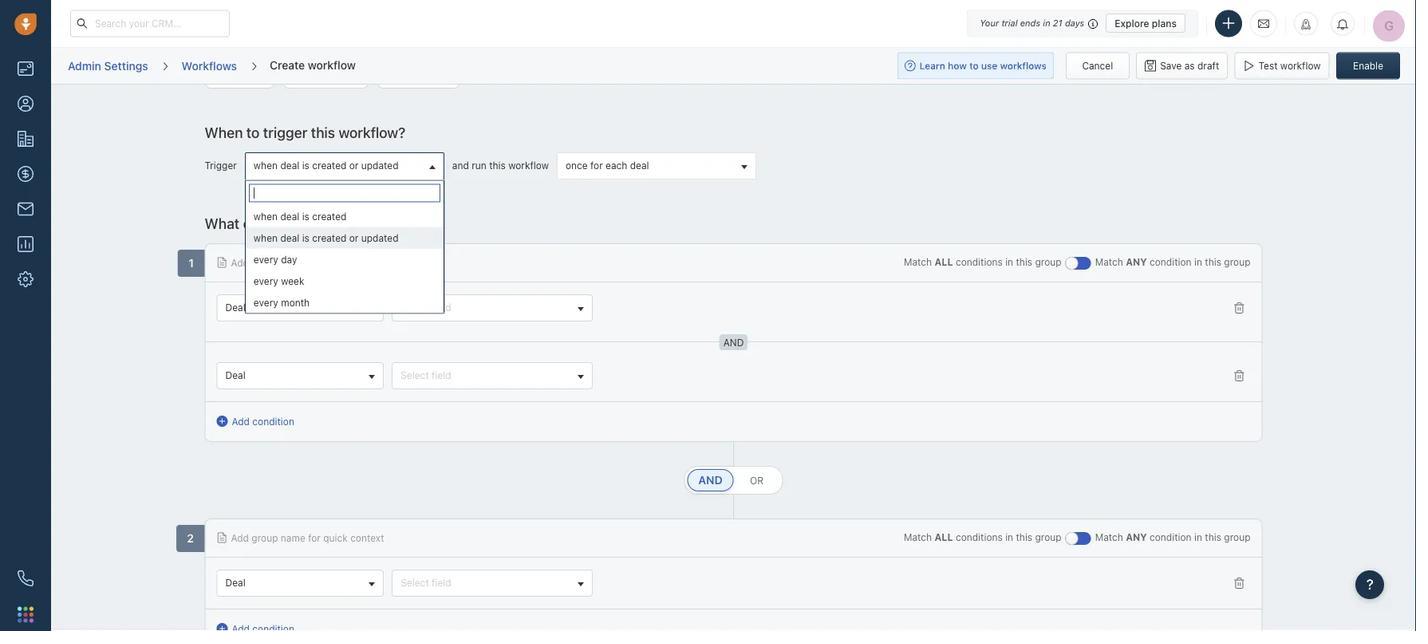 Task type: describe. For each thing, give the bounding box(es) containing it.
select field for third select field "button" from the top of the page
[[401, 578, 451, 589]]

what
[[205, 215, 239, 232]]

workflow?
[[339, 124, 405, 141]]

explore
[[1115, 18, 1149, 29]]

select field for second select field "button"
[[401, 370, 451, 381]]

3 created from the top
[[312, 232, 347, 243]]

deal for deal button for third select field "button" from the top of the page
[[225, 578, 245, 589]]

when deal is created or updated inside 'dropdown button'
[[254, 160, 399, 172]]

test
[[1259, 60, 1278, 71]]

is for the 'when deal is created or updated' 'dropdown button'
[[302, 160, 309, 172]]

every month option
[[246, 292, 443, 313]]

all for 3rd select field "button" from the bottom
[[935, 257, 953, 268]]

updated inside 'dropdown button'
[[361, 160, 399, 172]]

day
[[281, 254, 297, 265]]

explore plans link
[[1106, 14, 1185, 33]]

field for third select field "button" from the top of the page
[[432, 578, 451, 589]]

workflows
[[182, 59, 237, 72]]

context for 3rd select field "button" from the bottom
[[350, 257, 384, 268]]

cancel button
[[1066, 52, 1129, 79]]

when to trigger this workflow?
[[205, 124, 405, 141]]

email image
[[1258, 17, 1269, 30]]

quick for third select field "button" from the top of the page
[[323, 533, 348, 544]]

trial
[[1001, 18, 1018, 28]]

for for third select field "button" from the top of the page
[[308, 533, 321, 544]]

2 select field button from the top
[[392, 363, 593, 390]]

days
[[1065, 18, 1084, 28]]

every for every week
[[254, 275, 278, 286]]

settings
[[104, 59, 148, 72]]

when for when deal is created or updated option on the left of the page
[[254, 232, 278, 243]]

conditions for 3rd select field "button" from the bottom
[[956, 257, 1003, 268]]

trigger
[[263, 124, 307, 141]]

all for third select field "button" from the top of the page
[[935, 532, 953, 543]]

list box containing when deal is created
[[246, 205, 443, 313]]

deal button for 3rd select field "button" from the bottom
[[217, 295, 384, 322]]

every day option
[[246, 249, 443, 270]]

add condition link
[[217, 414, 294, 429]]

context for third select field "button" from the top of the page
[[350, 533, 384, 544]]

cancel
[[1082, 60, 1113, 71]]

every week option
[[246, 270, 443, 292]]

met?
[[383, 215, 416, 232]]

admin settings
[[68, 59, 148, 72]]

when for when deal is created option
[[254, 211, 278, 222]]

plans
[[1152, 18, 1177, 29]]

condition for third select field "button" from the top of the page
[[1150, 532, 1192, 543]]

created for the 'when deal is created or updated' 'dropdown button'
[[312, 160, 347, 172]]

updated inside option
[[361, 232, 399, 243]]

enable button
[[1336, 52, 1400, 79]]

what conditions should be met?
[[205, 215, 416, 232]]

for inside button
[[590, 160, 603, 172]]

once for each deal button
[[557, 153, 756, 180]]

and run this workflow
[[452, 160, 549, 172]]

explore plans
[[1115, 18, 1177, 29]]

create
[[270, 58, 305, 71]]

test workflow button
[[1235, 52, 1330, 79]]

workflow for create workflow
[[308, 58, 356, 71]]

add group name for quick context for third select field "button" from the top of the page
[[231, 533, 384, 544]]

or inside option
[[349, 232, 359, 243]]

your
[[980, 18, 999, 28]]

month
[[281, 297, 310, 308]]

select for second select field "button"
[[401, 370, 429, 381]]

match all conditions in this group for third select field "button" from the top of the page
[[904, 532, 1062, 543]]

Search your CRM... text field
[[70, 10, 230, 37]]

your trial ends in 21 days
[[980, 18, 1084, 28]]

for for 3rd select field "button" from the bottom
[[308, 257, 321, 268]]



Task type: vqa. For each thing, say whether or not it's contained in the screenshot.
"ALL" corresponding to third account "button" from the bottom of the page The Select Field button
no



Task type: locate. For each thing, give the bounding box(es) containing it.
this
[[311, 124, 335, 141], [489, 160, 506, 172], [1016, 257, 1032, 268], [1205, 257, 1221, 268], [1016, 532, 1032, 543], [1205, 532, 1221, 543]]

quick for 3rd select field "button" from the bottom
[[323, 257, 348, 268]]

each
[[606, 160, 627, 172]]

any
[[1126, 257, 1147, 268], [1126, 532, 1147, 543]]

when deal is created option
[[246, 205, 443, 227]]

created up every day option
[[312, 232, 347, 243]]

workflow for test workflow
[[1280, 60, 1321, 71]]

3 every from the top
[[254, 297, 278, 308]]

3 deal from the top
[[225, 578, 245, 589]]

1 vertical spatial any
[[1126, 532, 1147, 543]]

1 add group name for quick context from the top
[[231, 257, 384, 268]]

2 select from the top
[[401, 370, 429, 381]]

0 vertical spatial or
[[349, 160, 359, 172]]

is down 'when to trigger this workflow?'
[[302, 160, 309, 172]]

1 updated from the top
[[361, 160, 399, 172]]

workflow left once
[[508, 160, 549, 172]]

1 when deal is created or updated from the top
[[254, 160, 399, 172]]

0 vertical spatial updated
[[361, 160, 399, 172]]

0 vertical spatial any
[[1126, 257, 1147, 268]]

when
[[254, 160, 278, 172], [254, 211, 278, 222], [254, 232, 278, 243]]

created inside 'dropdown button'
[[312, 160, 347, 172]]

match any condition in this group for third select field "button" from the top of the page
[[1095, 532, 1250, 543]]

1 vertical spatial context
[[350, 533, 384, 544]]

1 select from the top
[[401, 302, 429, 314]]

2 vertical spatial select
[[401, 578, 429, 589]]

add for deal button for third select field "button" from the top of the page
[[231, 533, 249, 544]]

0 vertical spatial deal button
[[217, 295, 384, 322]]

group
[[1035, 257, 1062, 268], [1224, 257, 1250, 268], [252, 257, 278, 268], [1035, 532, 1062, 543], [1224, 532, 1250, 543], [252, 533, 278, 544]]

0 vertical spatial for
[[590, 160, 603, 172]]

1 deal from the top
[[225, 302, 245, 314]]

0 vertical spatial select field button
[[392, 295, 593, 322]]

created up when deal is created or updated option on the left of the page
[[312, 211, 347, 222]]

should
[[315, 215, 359, 232]]

1 vertical spatial for
[[308, 257, 321, 268]]

condition inside 'link'
[[252, 416, 294, 427]]

0 vertical spatial created
[[312, 160, 347, 172]]

1 vertical spatial when
[[254, 211, 278, 222]]

and
[[452, 160, 469, 172], [698, 474, 723, 487], [700, 475, 721, 486]]

save
[[1160, 60, 1182, 71]]

1 vertical spatial every
[[254, 275, 278, 286]]

is inside 'dropdown button'
[[302, 160, 309, 172]]

match all conditions in this group
[[904, 257, 1062, 268], [904, 532, 1062, 543]]

1 vertical spatial select field button
[[392, 363, 593, 390]]

2 select field from the top
[[401, 370, 451, 381]]

1 vertical spatial condition
[[252, 416, 294, 427]]

1 deal button from the top
[[217, 295, 384, 322]]

deal
[[225, 302, 245, 314], [225, 370, 245, 381], [225, 578, 245, 589]]

deal button for third select field "button" from the top of the page
[[217, 570, 384, 597]]

updated down "workflow?"
[[361, 160, 399, 172]]

0 vertical spatial every
[[254, 254, 278, 265]]

field
[[432, 302, 451, 314], [432, 370, 451, 381], [432, 578, 451, 589]]

when inside when deal is created or updated option
[[254, 232, 278, 243]]

every
[[254, 254, 278, 265], [254, 275, 278, 286], [254, 297, 278, 308]]

deal for 3rd select field "button" from the bottom's deal button
[[225, 302, 245, 314]]

0 vertical spatial match any condition in this group
[[1095, 257, 1250, 268]]

2 vertical spatial for
[[308, 533, 321, 544]]

when deal is created or updated
[[254, 160, 399, 172], [254, 232, 399, 243]]

1 select field button from the top
[[392, 295, 593, 322]]

match
[[904, 257, 932, 268], [1095, 257, 1123, 268], [904, 532, 932, 543], [1095, 532, 1123, 543]]

run
[[472, 160, 486, 172]]

any for 3rd select field "button" from the bottom
[[1126, 257, 1147, 268]]

condition
[[1150, 257, 1192, 268], [252, 416, 294, 427], [1150, 532, 1192, 543]]

2 vertical spatial created
[[312, 232, 347, 243]]

2 all from the top
[[935, 532, 953, 543]]

3 field from the top
[[432, 578, 451, 589]]

1 vertical spatial field
[[432, 370, 451, 381]]

every left day
[[254, 254, 278, 265]]

ends
[[1020, 18, 1040, 28]]

1 vertical spatial when deal is created or updated
[[254, 232, 399, 243]]

2 deal button from the top
[[217, 363, 384, 390]]

2 vertical spatial add
[[231, 533, 249, 544]]

admin
[[68, 59, 101, 72]]

add inside 'link'
[[232, 416, 250, 427]]

save as draft
[[1160, 60, 1219, 71]]

1 every from the top
[[254, 254, 278, 265]]

to
[[246, 124, 260, 141]]

2 vertical spatial deal button
[[217, 570, 384, 597]]

3 select field button from the top
[[392, 570, 593, 597]]

freshworks switcher image
[[18, 607, 34, 622]]

select
[[401, 302, 429, 314], [401, 370, 429, 381], [401, 578, 429, 589]]

2 vertical spatial every
[[254, 297, 278, 308]]

0 vertical spatial select
[[401, 302, 429, 314]]

when inside when deal is created option
[[254, 211, 278, 222]]

name
[[281, 257, 305, 268], [281, 533, 305, 544]]

when deal is created or updated up every day option
[[254, 232, 399, 243]]

3 select field from the top
[[401, 578, 451, 589]]

1 vertical spatial or
[[349, 232, 359, 243]]

0 vertical spatial condition
[[1150, 257, 1192, 268]]

2 when deal is created or updated from the top
[[254, 232, 399, 243]]

2 vertical spatial or
[[750, 475, 763, 486]]

workflow
[[308, 58, 356, 71], [1280, 60, 1321, 71], [508, 160, 549, 172]]

select for third select field "button" from the top of the page
[[401, 578, 429, 589]]

deal for second select field "button"'s deal button
[[225, 370, 245, 381]]

save as draft button
[[1136, 52, 1228, 79]]

field for 3rd select field "button" from the bottom
[[432, 302, 451, 314]]

2 when from the top
[[254, 211, 278, 222]]

0 vertical spatial conditions
[[243, 215, 312, 232]]

add group name for quick context
[[231, 257, 384, 268], [231, 533, 384, 544]]

once for each deal
[[566, 160, 649, 172]]

name for 3rd select field "button" from the bottom's deal button
[[281, 257, 305, 268]]

2 vertical spatial is
[[302, 232, 309, 243]]

match any condition in this group for 3rd select field "button" from the bottom
[[1095, 257, 1250, 268]]

1 name from the top
[[281, 257, 305, 268]]

every month
[[254, 297, 310, 308]]

is left should on the top left of page
[[302, 211, 309, 222]]

add
[[231, 257, 249, 268], [232, 416, 250, 427], [231, 533, 249, 544]]

when right what
[[254, 211, 278, 222]]

1 vertical spatial add
[[232, 416, 250, 427]]

deal
[[280, 160, 299, 172], [630, 160, 649, 172], [280, 211, 299, 222], [280, 232, 299, 243]]

every for every day
[[254, 254, 278, 265]]

1 vertical spatial deal
[[225, 370, 245, 381]]

1 when from the top
[[254, 160, 278, 172]]

every day
[[254, 254, 297, 265]]

deal inside 'dropdown button'
[[280, 160, 299, 172]]

draft
[[1197, 60, 1219, 71]]

1 any from the top
[[1126, 257, 1147, 268]]

0 vertical spatial select field
[[401, 302, 451, 314]]

2 created from the top
[[312, 211, 347, 222]]

conditions for third select field "button" from the top of the page
[[956, 532, 1003, 543]]

None search field
[[249, 184, 440, 202]]

when
[[205, 124, 243, 141]]

1 quick from the top
[[323, 257, 348, 268]]

1 all from the top
[[935, 257, 953, 268]]

when deal is created or updated inside option
[[254, 232, 399, 243]]

match all conditions in this group for 3rd select field "button" from the bottom
[[904, 257, 1062, 268]]

2 every from the top
[[254, 275, 278, 286]]

1 is from the top
[[302, 160, 309, 172]]

3 deal button from the top
[[217, 570, 384, 597]]

context
[[350, 257, 384, 268], [350, 533, 384, 544]]

0 vertical spatial all
[[935, 257, 953, 268]]

phone element
[[10, 562, 41, 594]]

any for third select field "button" from the top of the page
[[1126, 532, 1147, 543]]

0 vertical spatial context
[[350, 257, 384, 268]]

2 name from the top
[[281, 533, 305, 544]]

or inside 'dropdown button'
[[349, 160, 359, 172]]

match any condition in this group
[[1095, 257, 1250, 268], [1095, 532, 1250, 543]]

0 vertical spatial name
[[281, 257, 305, 268]]

1 match all conditions in this group from the top
[[904, 257, 1062, 268]]

1 vertical spatial conditions
[[956, 257, 1003, 268]]

created
[[312, 160, 347, 172], [312, 211, 347, 222], [312, 232, 347, 243]]

list box
[[246, 205, 443, 313]]

workflows link
[[181, 53, 238, 78]]

field for second select field "button"
[[432, 370, 451, 381]]

or
[[349, 160, 359, 172], [349, 232, 359, 243], [750, 475, 763, 486]]

1 vertical spatial select field
[[401, 370, 451, 381]]

every down every week at the top
[[254, 297, 278, 308]]

3 when from the top
[[254, 232, 278, 243]]

select field for 3rd select field "button" from the bottom
[[401, 302, 451, 314]]

2 vertical spatial select field
[[401, 578, 451, 589]]

is down when deal is created
[[302, 232, 309, 243]]

deal inside button
[[630, 160, 649, 172]]

as
[[1184, 60, 1195, 71]]

2 vertical spatial select field button
[[392, 570, 593, 597]]

0 vertical spatial match all conditions in this group
[[904, 257, 1062, 268]]

0 vertical spatial deal
[[225, 302, 245, 314]]

1 vertical spatial deal button
[[217, 363, 384, 390]]

when deal is created or updated button
[[245, 153, 444, 180]]

all
[[935, 257, 953, 268], [935, 532, 953, 543]]

0 vertical spatial is
[[302, 160, 309, 172]]

created for list box containing when deal is created
[[312, 211, 347, 222]]

21
[[1053, 18, 1062, 28]]

workflow right test
[[1280, 60, 1321, 71]]

conditions
[[243, 215, 312, 232], [956, 257, 1003, 268], [956, 532, 1003, 543]]

2 is from the top
[[302, 211, 309, 222]]

0 vertical spatial quick
[[323, 257, 348, 268]]

week
[[281, 275, 304, 286]]

2 match any condition in this group from the top
[[1095, 532, 1250, 543]]

1 created from the top
[[312, 160, 347, 172]]

enable
[[1353, 60, 1383, 71]]

2 vertical spatial deal
[[225, 578, 245, 589]]

2 vertical spatial condition
[[1150, 532, 1192, 543]]

1 vertical spatial name
[[281, 533, 305, 544]]

is
[[302, 160, 309, 172], [302, 211, 309, 222], [302, 232, 309, 243]]

be
[[363, 215, 379, 232]]

workflow inside test workflow button
[[1280, 60, 1321, 71]]

in
[[1043, 18, 1050, 28], [1005, 257, 1013, 268], [1194, 257, 1202, 268], [1005, 532, 1013, 543], [1194, 532, 1202, 543]]

2 horizontal spatial workflow
[[1280, 60, 1321, 71]]

1 context from the top
[[350, 257, 384, 268]]

every for every month
[[254, 297, 278, 308]]

every down every day
[[254, 275, 278, 286]]

2 vertical spatial field
[[432, 578, 451, 589]]

add for 3rd select field "button" from the bottom's deal button
[[231, 257, 249, 268]]

and link
[[687, 470, 734, 492], [687, 470, 734, 492]]

1 vertical spatial created
[[312, 211, 347, 222]]

3 select from the top
[[401, 578, 429, 589]]

deal button for second select field "button"
[[217, 363, 384, 390]]

condition for 3rd select field "button" from the bottom
[[1150, 257, 1192, 268]]

or link
[[734, 470, 780, 492]]

is for list box containing when deal is created
[[302, 211, 309, 222]]

0 vertical spatial add
[[231, 257, 249, 268]]

when deal is created or updated down 'when to trigger this workflow?'
[[254, 160, 399, 172]]

when deal is created
[[254, 211, 347, 222]]

2 add group name for quick context from the top
[[231, 533, 384, 544]]

0 vertical spatial when
[[254, 160, 278, 172]]

1 field from the top
[[432, 302, 451, 314]]

2 vertical spatial conditions
[[956, 532, 1003, 543]]

0 vertical spatial add group name for quick context
[[231, 257, 384, 268]]

0 horizontal spatial workflow
[[308, 58, 356, 71]]

created down 'when to trigger this workflow?'
[[312, 160, 347, 172]]

updated up every day option
[[361, 232, 399, 243]]

2 vertical spatial when
[[254, 232, 278, 243]]

group
[[205, 51, 1262, 97]]

1 vertical spatial match all conditions in this group
[[904, 532, 1062, 543]]

1 horizontal spatial workflow
[[508, 160, 549, 172]]

1 vertical spatial updated
[[361, 232, 399, 243]]

2 deal from the top
[[225, 370, 245, 381]]

admin settings link
[[67, 53, 149, 78]]

2 updated from the top
[[361, 232, 399, 243]]

updated
[[361, 160, 399, 172], [361, 232, 399, 243]]

1 vertical spatial all
[[935, 532, 953, 543]]

select for 3rd select field "button" from the bottom
[[401, 302, 429, 314]]

add condition
[[232, 416, 294, 427]]

1 vertical spatial match any condition in this group
[[1095, 532, 1250, 543]]

1 vertical spatial quick
[[323, 533, 348, 544]]

create workflow
[[270, 58, 356, 71]]

every week
[[254, 275, 304, 286]]

0 vertical spatial when deal is created or updated
[[254, 160, 399, 172]]

test workflow
[[1259, 60, 1321, 71]]

3 is from the top
[[302, 232, 309, 243]]

2 quick from the top
[[323, 533, 348, 544]]

1 vertical spatial add group name for quick context
[[231, 533, 384, 544]]

1 vertical spatial select
[[401, 370, 429, 381]]

when inside the 'when deal is created or updated' 'dropdown button'
[[254, 160, 278, 172]]

select field button
[[392, 295, 593, 322], [392, 363, 593, 390], [392, 570, 593, 597]]

select field
[[401, 302, 451, 314], [401, 370, 451, 381], [401, 578, 451, 589]]

add group name for quick context for 3rd select field "button" from the bottom
[[231, 257, 384, 268]]

quick
[[323, 257, 348, 268], [323, 533, 348, 544]]

1 match any condition in this group from the top
[[1095, 257, 1250, 268]]

2 match all conditions in this group from the top
[[904, 532, 1062, 543]]

1 vertical spatial is
[[302, 211, 309, 222]]

phone image
[[18, 570, 34, 586]]

for
[[590, 160, 603, 172], [308, 257, 321, 268], [308, 533, 321, 544]]

1 select field from the top
[[401, 302, 451, 314]]

when deal is created or updated option
[[246, 227, 443, 249]]

2 context from the top
[[350, 533, 384, 544]]

workflow right create
[[308, 58, 356, 71]]

once
[[566, 160, 588, 172]]

0 vertical spatial field
[[432, 302, 451, 314]]

deal button
[[217, 295, 384, 322], [217, 363, 384, 390], [217, 570, 384, 597]]

2 field from the top
[[432, 370, 451, 381]]

name for deal button for third select field "button" from the top of the page
[[281, 533, 305, 544]]

when down the to
[[254, 160, 278, 172]]

trigger
[[205, 160, 237, 172]]

when up every day
[[254, 232, 278, 243]]

2 any from the top
[[1126, 532, 1147, 543]]



